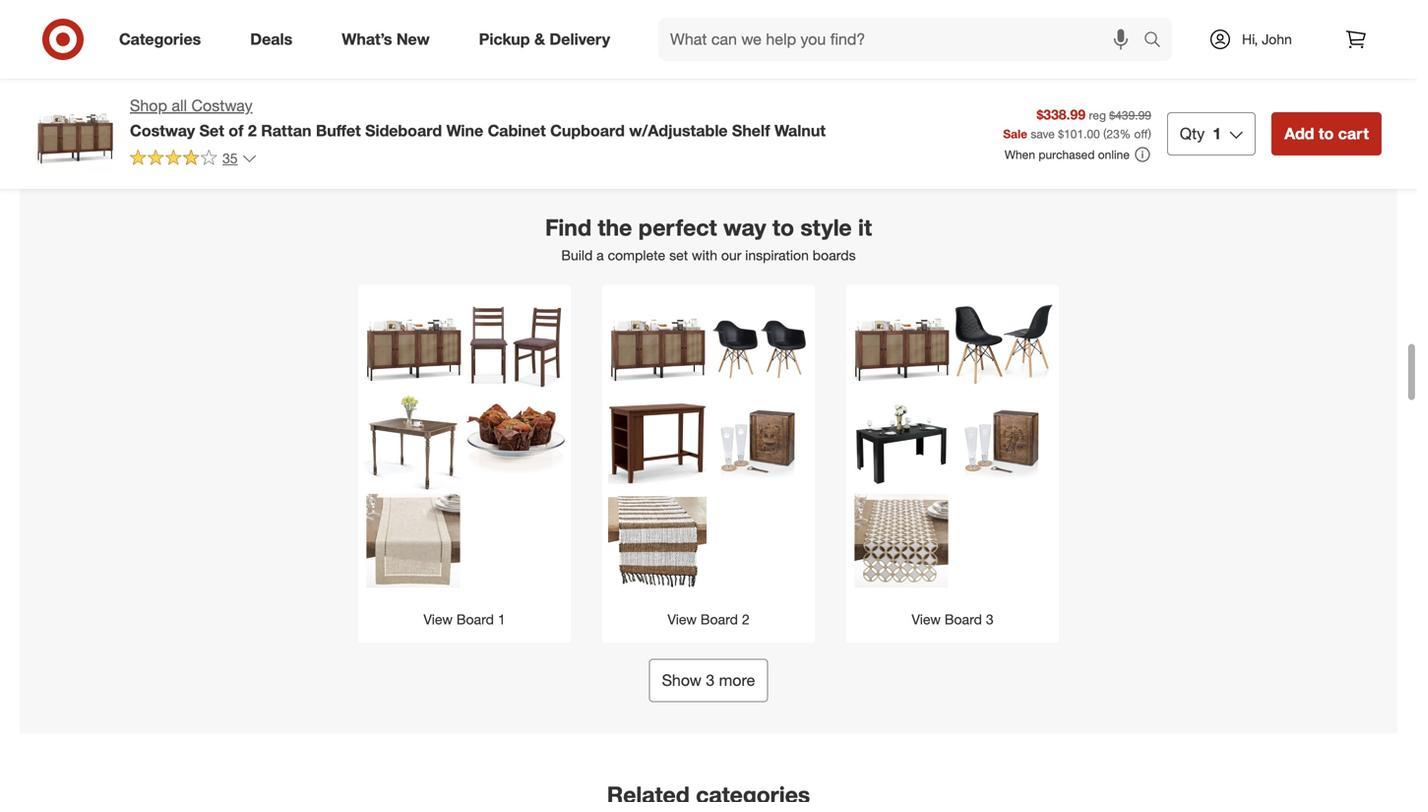 Task type: locate. For each thing, give the bounding box(es) containing it.
costway set of 2 rattan buffet sideboard wine cabinet cupboard w/adjustable shelf walnut image
[[364, 295, 463, 393], [608, 295, 707, 393], [853, 295, 951, 393]]

search button
[[1135, 18, 1182, 65]]

3
[[986, 611, 994, 628], [706, 671, 715, 690]]

1 vertical spatial 1
[[498, 611, 506, 628]]

2 inside button
[[742, 611, 750, 628]]

purchased
[[1039, 147, 1095, 162]]

view
[[424, 611, 453, 628], [668, 611, 697, 628], [912, 611, 941, 628]]

costway up set
[[191, 96, 253, 115]]

2 horizontal spatial costway set of 2 rattan buffet sideboard wine cabinet cupboard w/adjustable shelf walnut image
[[853, 295, 951, 393]]

2 costway set of 2 rattan buffet sideboard wine cabinet cupboard w/adjustable shelf walnut image from the left
[[608, 295, 707, 393]]

view down light brown toscana table runner (16&#34;x72&#34;) - saro lifestyle image
[[424, 611, 453, 628]]

cabinet
[[488, 121, 546, 140]]

w/adjustable
[[629, 121, 728, 140]]

costway set of 2 rattan buffet sideboard wine cabinet cupboard w/adjustable shelf walnut image for view board 1
[[364, 295, 463, 393]]

add to cart
[[56, 37, 119, 52], [257, 37, 320, 52], [458, 37, 521, 52], [659, 37, 722, 52], [859, 37, 923, 52], [1060, 37, 1124, 52], [1261, 37, 1324, 52], [1285, 124, 1369, 143]]

1 horizontal spatial view
[[668, 611, 697, 628]]

1 horizontal spatial 1
[[1213, 124, 1222, 143]]

0 vertical spatial 2
[[248, 121, 257, 140]]

inspiration
[[745, 247, 809, 264]]

3 costway set of 2 rattan buffet sideboard wine cabinet cupboard w/adjustable shelf walnut image from the left
[[853, 295, 951, 393]]

0 horizontal spatial 2
[[248, 121, 257, 140]]

view for view board 1
[[424, 611, 453, 628]]

2 horizontal spatial view
[[912, 611, 941, 628]]

nightmare before christmas 7pc glass jack and sally beverage gift set - picnic time image
[[955, 393, 1053, 492]]

view board 2
[[668, 611, 750, 628]]

1 vertical spatial costway
[[130, 121, 195, 140]]

style
[[801, 214, 852, 241]]

0 horizontal spatial 1
[[498, 611, 506, 628]]

23
[[1107, 126, 1120, 141]]

1 horizontal spatial 3
[[986, 611, 994, 628]]

0 horizontal spatial board
[[457, 611, 494, 628]]

the
[[598, 214, 632, 241]]

35
[[222, 149, 238, 167]]

more
[[719, 671, 755, 690]]

1 horizontal spatial 2
[[742, 611, 750, 628]]

costway down shop
[[130, 121, 195, 140]]

costway 2pcs modern dsw dining chair office home w/ mesh design wooden legs black image
[[955, 295, 1053, 393]]

save
[[1031, 126, 1055, 141]]

1
[[1213, 124, 1222, 143], [498, 611, 506, 628]]

a
[[597, 247, 604, 264]]

2 inside shop all costway costway set of 2 rattan buffet sideboard wine cabinet cupboard w/adjustable shelf walnut
[[248, 121, 257, 140]]

costway set of 2 mid century modern molded dining arm side chair wood legs black image
[[711, 295, 809, 393]]

qty 1
[[1180, 124, 1222, 143]]

boards
[[813, 247, 856, 264]]

3 board from the left
[[945, 611, 982, 628]]

pickup & delivery
[[479, 30, 610, 49]]

2 horizontal spatial board
[[945, 611, 982, 628]]

costway
[[191, 96, 253, 115], [130, 121, 195, 140]]

0 horizontal spatial view
[[424, 611, 453, 628]]

view board 3
[[912, 611, 994, 628]]

2 view from the left
[[668, 611, 697, 628]]

%
[[1120, 126, 1131, 141]]

view board 3 button
[[847, 285, 1059, 643]]

find the perfect way to style it build a complete set with our inspiration boards
[[545, 214, 872, 264]]

sale
[[1004, 126, 1028, 141]]

(
[[1104, 126, 1107, 141]]

1 board from the left
[[457, 611, 494, 628]]

what's new
[[342, 30, 430, 49]]

0 horizontal spatial 3
[[706, 671, 715, 690]]

2
[[248, 121, 257, 140], [742, 611, 750, 628]]

off
[[1135, 126, 1149, 141]]

view down the gold buche de noel design table runner (16&#34;x68&#34;) - saro lifestyle image
[[912, 611, 941, 628]]

1 view from the left
[[424, 611, 453, 628]]

categories
[[119, 30, 201, 49]]

build
[[562, 247, 593, 264]]

cupboard
[[550, 121, 625, 140]]

cart
[[96, 37, 119, 52], [297, 37, 320, 52], [498, 37, 521, 52], [699, 37, 722, 52], [900, 37, 923, 52], [1101, 37, 1124, 52], [1301, 37, 1324, 52], [1339, 124, 1369, 143]]

2 board from the left
[[701, 611, 738, 628]]

to inside the find the perfect way to style it build a complete set with our inspiration boards
[[773, 214, 794, 241]]

2 up more
[[742, 611, 750, 628]]

board for 1
[[457, 611, 494, 628]]

hi, john
[[1242, 31, 1292, 48]]

deals link
[[234, 18, 317, 61]]

1 costway set of 2 rattan buffet sideboard wine cabinet cupboard w/adjustable shelf walnut image from the left
[[364, 295, 463, 393]]

0 vertical spatial 3
[[986, 611, 994, 628]]

pickup
[[479, 30, 530, 49]]

1 horizontal spatial board
[[701, 611, 738, 628]]

costway counter height pub table bar table w/ rubber wood legs & storage shelves image
[[608, 393, 707, 492]]

3 view from the left
[[912, 611, 941, 628]]

saro lifestyle organic elegance striped chindi table runner, 16"x72", beige image
[[608, 492, 707, 590]]

what's new link
[[325, 18, 454, 61]]

1 vertical spatial 2
[[742, 611, 750, 628]]

complete
[[608, 247, 666, 264]]

costway 63'' dining table rectangular modern kitchen table for 6 people home furniture image
[[853, 393, 951, 492]]

0 horizontal spatial costway set of 2 rattan buffet sideboard wine cabinet cupboard w/adjustable shelf walnut image
[[364, 295, 463, 393]]

2 right of
[[248, 121, 257, 140]]

walnut
[[775, 121, 826, 140]]

1 horizontal spatial costway set of 2 rattan buffet sideboard wine cabinet cupboard w/adjustable shelf walnut image
[[608, 295, 707, 393]]

add
[[56, 37, 79, 52], [257, 37, 279, 52], [458, 37, 480, 52], [659, 37, 681, 52], [859, 37, 882, 52], [1060, 37, 1083, 52], [1261, 37, 1283, 52], [1285, 124, 1315, 143]]

to
[[82, 37, 93, 52], [283, 37, 294, 52], [483, 37, 495, 52], [684, 37, 696, 52], [885, 37, 896, 52], [1086, 37, 1097, 52], [1287, 37, 1298, 52], [1319, 124, 1334, 143], [773, 214, 794, 241]]

0 vertical spatial 1
[[1213, 124, 1222, 143]]

costway set of 2 rattan buffet sideboard wine cabinet cupboard w/adjustable shelf walnut image for view board 3
[[853, 295, 951, 393]]

board for 3
[[945, 611, 982, 628]]

add to cart button
[[47, 28, 128, 60], [248, 28, 329, 60], [449, 28, 530, 60], [650, 28, 731, 60], [851, 28, 932, 60], [1051, 28, 1132, 60], [1252, 28, 1333, 60], [1272, 112, 1382, 156]]

view up show
[[668, 611, 697, 628]]

board
[[457, 611, 494, 628], [701, 611, 738, 628], [945, 611, 982, 628]]



Task type: vqa. For each thing, say whether or not it's contained in the screenshot.
"Categories"
yes



Task type: describe. For each thing, give the bounding box(es) containing it.
pickup & delivery link
[[462, 18, 635, 61]]

hi,
[[1242, 31, 1258, 48]]

it
[[858, 214, 872, 241]]

nightmare before christmas jack beverage glass gift set - picnic time image
[[711, 393, 809, 492]]

libbey moderno glass salad and dessert plates, set of 12 image
[[467, 393, 565, 492]]

$338.99
[[1037, 106, 1086, 123]]

new
[[397, 30, 430, 49]]

of
[[229, 121, 244, 140]]

john
[[1262, 31, 1292, 48]]

light brown toscana table runner (16&#34;x72&#34;) - saro lifestyle image
[[364, 492, 463, 590]]

$439.99
[[1110, 108, 1152, 123]]

rattan
[[261, 121, 312, 140]]

categories link
[[102, 18, 226, 61]]

image of costway set of 2 rattan buffet sideboard wine cabinet cupboard w/adjustable shelf walnut image
[[35, 95, 114, 173]]

$
[[1058, 126, 1064, 141]]

gold buche de noel design table runner (16&#34;x68&#34;) - saro lifestyle image
[[853, 492, 951, 590]]

when
[[1005, 147, 1036, 162]]

online
[[1098, 147, 1130, 162]]

when purchased online
[[1005, 147, 1130, 162]]

101.00
[[1064, 126, 1100, 141]]

view board 2 button
[[602, 285, 815, 643]]

view for view board 3
[[912, 611, 941, 628]]

costway extension dining room table butter leaf rectangle table w/ hardwood structure image
[[364, 393, 463, 492]]

deals
[[250, 30, 293, 49]]

buffet
[[316, 121, 361, 140]]

qty
[[1180, 124, 1205, 143]]

wine
[[447, 121, 484, 140]]

view board 1 button
[[358, 285, 571, 643]]

What can we help you find? suggestions appear below search field
[[659, 18, 1149, 61]]

with
[[692, 247, 718, 264]]

1 vertical spatial 3
[[706, 671, 715, 690]]

35 link
[[130, 149, 257, 171]]

shop
[[130, 96, 167, 115]]

perfect
[[639, 214, 717, 241]]

costway set of 2 wooden dining chairs mid-century armless chairs with curved backrest image
[[467, 295, 565, 393]]

set
[[199, 121, 224, 140]]

show
[[662, 671, 702, 690]]

)
[[1149, 126, 1152, 141]]

&
[[535, 30, 545, 49]]

shop all costway costway set of 2 rattan buffet sideboard wine cabinet cupboard w/adjustable shelf walnut
[[130, 96, 826, 140]]

find
[[545, 214, 592, 241]]

view board 1
[[424, 611, 506, 628]]

way
[[724, 214, 766, 241]]

delivery
[[550, 30, 610, 49]]

what's
[[342, 30, 392, 49]]

show 3 more button
[[649, 659, 768, 703]]

set
[[669, 247, 688, 264]]

search
[[1135, 32, 1182, 51]]

all
[[172, 96, 187, 115]]

$338.99 reg $439.99 sale save $ 101.00 ( 23 % off )
[[1004, 106, 1152, 141]]

1 inside button
[[498, 611, 506, 628]]

reg
[[1089, 108, 1106, 123]]

0 vertical spatial costway
[[191, 96, 253, 115]]

shelf
[[732, 121, 770, 140]]

board for 2
[[701, 611, 738, 628]]

show 3 more
[[662, 671, 755, 690]]

our
[[721, 247, 742, 264]]

costway set of 2 rattan buffet sideboard wine cabinet cupboard w/adjustable shelf walnut image for view board 2
[[608, 295, 707, 393]]

sideboard
[[365, 121, 442, 140]]

view for view board 2
[[668, 611, 697, 628]]



